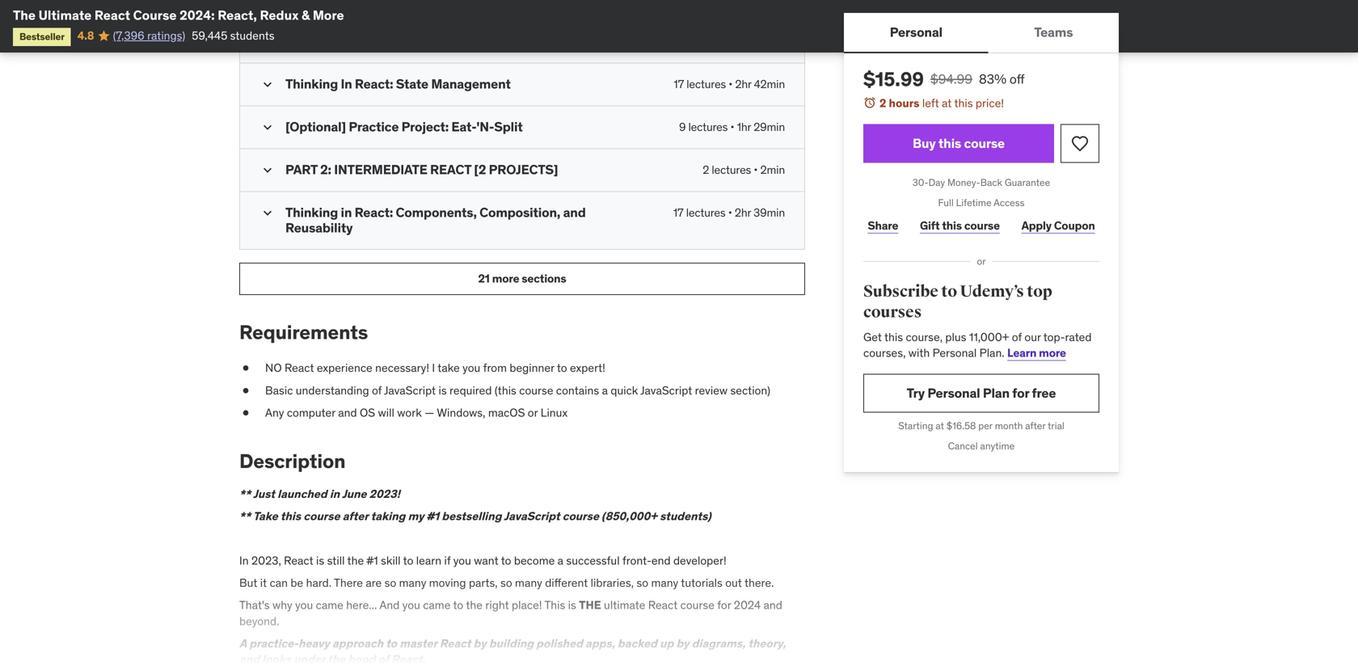 Task type: locate. For each thing, give the bounding box(es) containing it.
0 horizontal spatial 2
[[703, 163, 709, 177]]

but
[[239, 576, 257, 590]]

3 small image from the top
[[260, 119, 276, 135]]

more down top-
[[1039, 346, 1066, 360]]

you right why on the left bottom of page
[[295, 598, 313, 613]]

small image left 'part'
[[260, 162, 276, 178]]

1 vertical spatial a
[[558, 554, 564, 568]]

2023,
[[251, 554, 281, 568]]

**
[[239, 487, 251, 501], [239, 509, 251, 523]]

a left the quick
[[602, 383, 608, 398]]

xsmall image down xsmall icon
[[239, 383, 252, 399]]

1 vertical spatial thinking
[[285, 204, 338, 221]]

and
[[563, 204, 586, 221], [338, 405, 357, 420], [764, 598, 783, 613], [239, 652, 260, 666]]

react right no at the left bottom of page
[[285, 361, 314, 375]]

(7,396
[[113, 28, 145, 43]]

1 vertical spatial 2hr
[[735, 205, 751, 220]]

part 2: intermediate react [2 projects]
[[285, 161, 558, 178]]

per
[[979, 420, 993, 432]]

2 xsmall image from the top
[[239, 405, 252, 421]]

javascript up work
[[384, 383, 436, 398]]

react right ultimate
[[648, 598, 678, 613]]

1 horizontal spatial a
[[602, 383, 608, 398]]

2hr for thinking in react: state management
[[735, 77, 752, 91]]

course up back
[[964, 135, 1005, 152]]

in up the practice
[[341, 76, 352, 92]]

0 vertical spatial for
[[1013, 385, 1030, 401]]

17 for thinking in react: components, composition, and reusability
[[673, 205, 684, 220]]

after inside ** just launched in june 2023! ** take this course after taking my #1 bestselling javascript course (850,000+ students)
[[343, 509, 368, 523]]

2 vertical spatial of
[[378, 652, 389, 666]]

by right up
[[676, 636, 689, 651]]

2 small image from the top
[[260, 76, 276, 93]]

2 many from the left
[[515, 576, 542, 590]]

—
[[425, 405, 434, 420]]

0 horizontal spatial after
[[343, 509, 368, 523]]

that's
[[239, 598, 270, 613]]

#1 right "my"
[[427, 509, 439, 523]]

came down moving
[[423, 598, 451, 613]]

1 horizontal spatial so
[[501, 576, 512, 590]]

0 horizontal spatial #1
[[367, 554, 378, 568]]

you right if
[[453, 554, 471, 568]]

xsmall image left any
[[239, 405, 252, 421]]

thinking in react: state management
[[285, 76, 511, 92]]

this down launched
[[280, 509, 301, 523]]

small image
[[260, 34, 276, 50], [260, 76, 276, 93], [260, 119, 276, 135], [260, 162, 276, 178]]

2hr for thinking in react: components, composition, and reusability
[[735, 205, 751, 220]]

xsmall image
[[239, 383, 252, 399], [239, 405, 252, 421]]

so right the parts,
[[501, 576, 512, 590]]

21 more sections button
[[239, 263, 805, 295]]

after left trial
[[1026, 420, 1046, 432]]

1 ** from the top
[[239, 487, 251, 501]]

lectures left 2min at right
[[712, 163, 751, 177]]

1 vertical spatial in
[[330, 487, 340, 501]]

1 vertical spatial of
[[372, 383, 382, 398]]

0 vertical spatial xsmall image
[[239, 383, 252, 399]]

9 lectures • 1hr 29min
[[679, 120, 785, 134]]

1 horizontal spatial in
[[341, 204, 352, 221]]

2024
[[734, 598, 761, 613]]

0 horizontal spatial the
[[328, 652, 346, 666]]

still
[[327, 554, 345, 568]]

react up be
[[284, 554, 313, 568]]

• left 1hr
[[731, 120, 735, 134]]

1 vertical spatial the
[[466, 598, 483, 613]]

0 vertical spatial react:
[[355, 76, 393, 92]]

react right master
[[440, 636, 471, 651]]

any computer and os will work — windows, macos or linux
[[265, 405, 568, 420]]

cancel
[[948, 440, 978, 452]]

1 vertical spatial xsmall image
[[239, 405, 252, 421]]

small image down the redux
[[260, 34, 276, 50]]

30-day money-back guarantee full lifetime access
[[913, 176, 1051, 209]]

2 thinking from the top
[[285, 204, 338, 221]]

course down tutorials
[[681, 598, 715, 613]]

to left udemy's
[[942, 282, 957, 302]]

top
[[1027, 282, 1053, 302]]

1 vertical spatial or
[[528, 405, 538, 420]]

of up os at the bottom left
[[372, 383, 382, 398]]

1 xsmall image from the top
[[239, 383, 252, 399]]

many up that's why you came here... and you came to the right place! this is the
[[399, 576, 426, 590]]

free
[[1032, 385, 1056, 401]]

launched
[[277, 487, 327, 501]]

javascript right the quick
[[641, 383, 692, 398]]

react: left state in the top of the page
[[355, 76, 393, 92]]

2 horizontal spatial so
[[637, 576, 649, 590]]

this inside button
[[939, 135, 962, 152]]

this right the buy
[[939, 135, 962, 152]]

in left the june
[[330, 487, 340, 501]]

react
[[95, 7, 130, 23], [285, 361, 314, 375], [284, 554, 313, 568], [648, 598, 678, 613], [440, 636, 471, 651]]

0 horizontal spatial for
[[717, 598, 731, 613]]

of right hood
[[378, 652, 389, 666]]

in left 2023,
[[239, 554, 249, 568]]

29min
[[754, 120, 785, 134]]

0 vertical spatial thinking
[[285, 76, 338, 92]]

many down end
[[651, 576, 679, 590]]

2 horizontal spatial many
[[651, 576, 679, 590]]

lectures down the 2 lectures • 2min
[[686, 205, 726, 220]]

came down hard.
[[316, 598, 344, 613]]

2
[[880, 96, 887, 110], [703, 163, 709, 177]]

course down lifetime
[[965, 218, 1000, 233]]

1 vertical spatial **
[[239, 509, 251, 523]]

thinking down 'part'
[[285, 204, 338, 221]]

1 horizontal spatial came
[[423, 598, 451, 613]]

subscribe
[[864, 282, 939, 302]]

** left 'take'
[[239, 509, 251, 523]]

lectures up 9 lectures • 1hr 29min
[[687, 77, 726, 91]]

0 vertical spatial in
[[341, 76, 352, 92]]

2 up 17 lectures • 2hr 39min
[[703, 163, 709, 177]]

lectures
[[687, 77, 726, 91], [689, 120, 728, 134], [712, 163, 751, 177], [686, 205, 726, 220]]

the left right
[[466, 598, 483, 613]]

0 horizontal spatial is
[[316, 554, 324, 568]]

personal down plus
[[933, 346, 977, 360]]

javascript inside ** just launched in june 2023! ** take this course after taking my #1 bestselling javascript course (850,000+ students)
[[504, 509, 560, 523]]

of left our
[[1012, 330, 1022, 344]]

thinking
[[285, 76, 338, 92], [285, 204, 338, 221]]

small image left [optional]
[[260, 119, 276, 135]]

to right the skill
[[403, 554, 414, 568]]

1 horizontal spatial after
[[1026, 420, 1046, 432]]

2hr left '39min'
[[735, 205, 751, 220]]

this for gift
[[942, 218, 962, 233]]

1 vertical spatial is
[[316, 554, 324, 568]]

react: inside 'thinking in react: components, composition, and reusability'
[[355, 204, 393, 221]]

tab list
[[844, 13, 1119, 53]]

2 horizontal spatial is
[[568, 598, 576, 613]]

in
[[341, 204, 352, 221], [330, 487, 340, 501]]

price!
[[976, 96, 1004, 110]]

#1 left the skill
[[367, 554, 378, 568]]

this right gift
[[942, 218, 962, 233]]

practice-
[[249, 636, 298, 651]]

so
[[385, 576, 396, 590], [501, 576, 512, 590], [637, 576, 649, 590]]

in down intermediate
[[341, 204, 352, 221]]

2023!
[[369, 487, 400, 501]]

17 for thinking in react: state management
[[674, 77, 684, 91]]

different
[[545, 576, 588, 590]]

after down the june
[[343, 509, 368, 523]]

out
[[725, 576, 742, 590]]

so right are
[[385, 576, 396, 590]]

lectures for and
[[686, 205, 726, 220]]

for inside ultimate react course for 2024 and beyond.
[[717, 598, 731, 613]]

experience
[[317, 361, 373, 375]]

17
[[674, 77, 684, 91], [673, 205, 684, 220]]

1 vertical spatial 2
[[703, 163, 709, 177]]

1 horizontal spatial in
[[341, 76, 352, 92]]

1 react: from the top
[[355, 76, 393, 92]]

rated
[[1065, 330, 1092, 344]]

1 vertical spatial in
[[239, 554, 249, 568]]

1 vertical spatial for
[[717, 598, 731, 613]]

0 vertical spatial #1
[[427, 509, 439, 523]]

learn more link
[[1008, 346, 1066, 360]]

no
[[265, 361, 282, 375]]

0 vertical spatial the
[[347, 554, 364, 568]]

9
[[679, 120, 686, 134]]

2 vertical spatial the
[[328, 652, 346, 666]]

0 vertical spatial or
[[977, 255, 986, 268]]

** left just
[[239, 487, 251, 501]]

1 vertical spatial 17
[[673, 205, 684, 220]]

1 horizontal spatial more
[[1039, 346, 1066, 360]]

react: down intermediate
[[355, 204, 393, 221]]

and inside ultimate react course for 2024 and beyond.
[[764, 598, 783, 613]]

1 vertical spatial #1
[[367, 554, 378, 568]]

basic understanding of javascript is required (this course contains a quick javascript review section)
[[265, 383, 771, 398]]

2hr left 42min
[[735, 77, 752, 91]]

and left os at the bottom left
[[338, 405, 357, 420]]

1 by from the left
[[474, 636, 487, 651]]

plan
[[983, 385, 1010, 401]]

0 horizontal spatial by
[[474, 636, 487, 651]]

personal inside button
[[890, 24, 943, 40]]

lectures for split
[[689, 120, 728, 134]]

by left building
[[474, 636, 487, 651]]

• for projects]
[[754, 163, 758, 177]]

0 vertical spatial 2
[[880, 96, 887, 110]]

0 horizontal spatial more
[[492, 271, 519, 286]]

for for plan
[[1013, 385, 1030, 401]]

4 small image from the top
[[260, 162, 276, 178]]

thinking for thinking in react: state management
[[285, 76, 338, 92]]

0 vertical spatial at
[[942, 96, 952, 110]]

is down take
[[439, 383, 447, 398]]

react up the (7,396
[[95, 7, 130, 23]]

1 horizontal spatial the
[[347, 554, 364, 568]]

lectures right 9
[[689, 120, 728, 134]]

the
[[13, 7, 36, 23]]

small image for part
[[260, 162, 276, 178]]

course down launched
[[304, 509, 340, 523]]

0 vertical spatial 17
[[674, 77, 684, 91]]

and inside 'thinking in react: components, composition, and reusability'
[[563, 204, 586, 221]]

the
[[347, 554, 364, 568], [466, 598, 483, 613], [328, 652, 346, 666]]

1 horizontal spatial by
[[676, 636, 689, 651]]

at right left
[[942, 96, 952, 110]]

thinking inside 'thinking in react: components, composition, and reusability'
[[285, 204, 338, 221]]

building
[[489, 636, 534, 651]]

to inside subscribe to udemy's top courses
[[942, 282, 957, 302]]

any
[[265, 405, 284, 420]]

personal
[[890, 24, 943, 40], [933, 346, 977, 360], [928, 385, 980, 401]]

0 horizontal spatial came
[[316, 598, 344, 613]]

personal inside get this course, plus 11,000+ of our top-rated courses, with personal plan.
[[933, 346, 977, 360]]

small image down students
[[260, 76, 276, 93]]

• left 2min at right
[[754, 163, 758, 177]]

section)
[[731, 383, 771, 398]]

1 vertical spatial personal
[[933, 346, 977, 360]]

master
[[400, 636, 437, 651]]

1 vertical spatial react:
[[355, 204, 393, 221]]

is
[[439, 383, 447, 398], [316, 554, 324, 568], [568, 598, 576, 613]]

react:
[[355, 76, 393, 92], [355, 204, 393, 221]]

react: for in
[[355, 204, 393, 221]]

and right "composition,"
[[563, 204, 586, 221]]

xsmall image for any
[[239, 405, 252, 421]]

personal up $16.58
[[928, 385, 980, 401]]

this up "courses,"
[[885, 330, 903, 344]]

2hr
[[735, 77, 752, 91], [735, 205, 751, 220]]

split
[[494, 118, 523, 135]]

top-
[[1044, 330, 1065, 344]]

2 react: from the top
[[355, 204, 393, 221]]

at left $16.58
[[936, 420, 944, 432]]

this inside get this course, plus 11,000+ of our top-rated courses, with personal plan.
[[885, 330, 903, 344]]

2 vertical spatial personal
[[928, 385, 980, 401]]

thinking up [optional]
[[285, 76, 338, 92]]

1 so from the left
[[385, 576, 396, 590]]

1 thinking from the top
[[285, 76, 338, 92]]

1 horizontal spatial many
[[515, 576, 542, 590]]

2 vertical spatial is
[[568, 598, 576, 613]]

0 vertical spatial a
[[602, 383, 608, 398]]

beginner
[[510, 361, 555, 375]]

0 horizontal spatial so
[[385, 576, 396, 590]]

for left 2024
[[717, 598, 731, 613]]

more right '21'
[[492, 271, 519, 286]]

students
[[230, 28, 275, 43]]

1 horizontal spatial #1
[[427, 509, 439, 523]]

the ultimate react course 2024: react, redux & more
[[13, 7, 344, 23]]

1 vertical spatial more
[[1039, 346, 1066, 360]]

xsmall image for basic
[[239, 383, 252, 399]]

at inside starting at $16.58 per month after trial cancel anytime
[[936, 420, 944, 432]]

1 horizontal spatial javascript
[[504, 509, 560, 523]]

2024:
[[180, 7, 215, 23]]

access
[[994, 196, 1025, 209]]

react inside a practice-heavy approach to master react by building polished apps, backed up by diagrams, theory, and looks under the hood of react.
[[440, 636, 471, 651]]

0 horizontal spatial or
[[528, 405, 538, 420]]

more for learn
[[1039, 346, 1066, 360]]

will
[[378, 405, 395, 420]]

0 vertical spatial **
[[239, 487, 251, 501]]

0 horizontal spatial many
[[399, 576, 426, 590]]

more
[[492, 271, 519, 286], [1039, 346, 1066, 360]]

a up different
[[558, 554, 564, 568]]

or up udemy's
[[977, 255, 986, 268]]

2 by from the left
[[676, 636, 689, 651]]

1 horizontal spatial for
[[1013, 385, 1030, 401]]

guarantee
[[1005, 176, 1051, 189]]

(850,000+
[[602, 509, 657, 523]]

2 came from the left
[[423, 598, 451, 613]]

0 vertical spatial personal
[[890, 24, 943, 40]]

gift this course link
[[916, 210, 1004, 242]]

the left hood
[[328, 652, 346, 666]]

the right still
[[347, 554, 364, 568]]

this
[[955, 96, 973, 110], [939, 135, 962, 152], [942, 218, 962, 233], [885, 330, 903, 344], [280, 509, 301, 523]]

to
[[942, 282, 957, 302], [557, 361, 567, 375], [403, 554, 414, 568], [501, 554, 511, 568], [453, 598, 464, 613], [386, 636, 397, 651]]

0 vertical spatial after
[[1026, 420, 1046, 432]]

money-
[[948, 176, 981, 189]]

1 horizontal spatial 2
[[880, 96, 887, 110]]

so down front-
[[637, 576, 649, 590]]

personal up $15.99
[[890, 24, 943, 40]]

to up react.
[[386, 636, 397, 651]]

for left free
[[1013, 385, 1030, 401]]

is right this
[[568, 598, 576, 613]]

is inside the in 2023, react is still the #1 skill to learn if you want to become a successful front-end developer! but it can be hard. there are so many moving parts, so many different libraries, so many tutorials out there.
[[316, 554, 324, 568]]

you inside the in 2023, react is still the #1 skill to learn if you want to become a successful front-end developer! but it can be hard. there are so many moving parts, so many different libraries, so many tutorials out there.
[[453, 554, 471, 568]]

1 vertical spatial after
[[343, 509, 368, 523]]

1 vertical spatial at
[[936, 420, 944, 432]]

many up place!
[[515, 576, 542, 590]]

or left linux
[[528, 405, 538, 420]]

course inside button
[[964, 135, 1005, 152]]

intermediate
[[334, 161, 428, 178]]

0 vertical spatial 2hr
[[735, 77, 752, 91]]

1 horizontal spatial is
[[439, 383, 447, 398]]

and right 2024
[[764, 598, 783, 613]]

react,
[[218, 7, 257, 23]]

more inside button
[[492, 271, 519, 286]]

2 right alarm icon
[[880, 96, 887, 110]]

become
[[514, 554, 555, 568]]

plan.
[[980, 346, 1005, 360]]

0 vertical spatial more
[[492, 271, 519, 286]]

tab list containing personal
[[844, 13, 1119, 53]]

and down a
[[239, 652, 260, 666]]

0 vertical spatial in
[[341, 204, 352, 221]]

you right and
[[402, 598, 420, 613]]

this for buy
[[939, 135, 962, 152]]

0 vertical spatial of
[[1012, 330, 1022, 344]]

0 horizontal spatial a
[[558, 554, 564, 568]]

0 horizontal spatial in
[[330, 487, 340, 501]]

course down beginner on the bottom of the page
[[519, 383, 554, 398]]

are
[[366, 576, 382, 590]]

is left still
[[316, 554, 324, 568]]

subscribe to udemy's top courses
[[864, 282, 1053, 322]]

coupon
[[1054, 218, 1095, 233]]

• left '39min'
[[728, 205, 732, 220]]

1 horizontal spatial or
[[977, 255, 986, 268]]

javascript up "become"
[[504, 509, 560, 523]]

0 horizontal spatial in
[[239, 554, 249, 568]]

2 horizontal spatial the
[[466, 598, 483, 613]]

83%
[[979, 71, 1007, 87]]

2 ** from the top
[[239, 509, 251, 523]]

month
[[995, 420, 1023, 432]]

this inside 'link'
[[942, 218, 962, 233]]



Task type: describe. For each thing, give the bounding box(es) containing it.
expert!
[[570, 361, 606, 375]]

course
[[133, 7, 177, 23]]

try personal plan for free link
[[864, 374, 1100, 413]]

tutorials
[[681, 576, 723, 590]]

trial
[[1048, 420, 1065, 432]]

theory,
[[748, 636, 786, 651]]

small image
[[260, 205, 276, 221]]

gift this course
[[920, 218, 1000, 233]]

course inside 'link'
[[965, 218, 1000, 233]]

quick
[[611, 383, 638, 398]]

course inside ultimate react course for 2024 and beyond.
[[681, 598, 715, 613]]

(this
[[495, 383, 517, 398]]

from
[[483, 361, 507, 375]]

• for and
[[728, 205, 732, 220]]

react
[[430, 161, 471, 178]]

to right want
[[501, 554, 511, 568]]

developer!
[[674, 554, 727, 568]]

2 horizontal spatial javascript
[[641, 383, 692, 398]]

take
[[253, 509, 278, 523]]

for for course
[[717, 598, 731, 613]]

just
[[253, 487, 275, 501]]

parts,
[[469, 576, 498, 590]]

to inside a practice-heavy approach to master react by building polished apps, backed up by diagrams, theory, and looks under the hood of react.
[[386, 636, 397, 651]]

#1 inside the in 2023, react is still the #1 skill to learn if you want to become a successful front-end developer! but it can be hard. there are so many moving parts, so many different libraries, so many tutorials out there.
[[367, 554, 378, 568]]

part
[[285, 161, 318, 178]]

react.
[[391, 652, 426, 666]]

this for get
[[885, 330, 903, 344]]

30-
[[913, 176, 929, 189]]

1 many from the left
[[399, 576, 426, 590]]

with
[[909, 346, 930, 360]]

2 for 2 hours left at this price!
[[880, 96, 887, 110]]

to down moving
[[453, 598, 464, 613]]

ultimate react course for 2024 and beyond.
[[239, 598, 783, 629]]

the inside the in 2023, react is still the #1 skill to learn if you want to become a successful front-end developer! but it can be hard. there are so many moving parts, so many different libraries, so many tutorials out there.
[[347, 554, 364, 568]]

react inside the in 2023, react is still the #1 skill to learn if you want to become a successful front-end developer! but it can be hard. there are so many moving parts, so many different libraries, so many tutorials out there.
[[284, 554, 313, 568]]

after inside starting at $16.58 per month after trial cancel anytime
[[1026, 420, 1046, 432]]

a practice-heavy approach to master react by building polished apps, backed up by diagrams, theory, and looks under the hood of react.
[[239, 636, 786, 666]]

ultimate
[[604, 598, 646, 613]]

17 lectures • 2hr 39min
[[673, 205, 785, 220]]

wishlist image
[[1071, 134, 1090, 153]]

59,445 students
[[192, 28, 275, 43]]

2 lectures • 2min
[[703, 163, 785, 177]]

$15.99
[[864, 67, 924, 91]]

1 came from the left
[[316, 598, 344, 613]]

alarm image
[[864, 96, 877, 109]]

$94.99
[[931, 71, 973, 87]]

of inside a practice-heavy approach to master react by building polished apps, backed up by diagrams, theory, and looks under the hood of react.
[[378, 652, 389, 666]]

2 so from the left
[[501, 576, 512, 590]]

you up required
[[463, 361, 481, 375]]

in inside the in 2023, react is still the #1 skill to learn if you want to become a successful front-end developer! but it can be hard. there are so many moving parts, so many different libraries, so many tutorials out there.
[[239, 554, 249, 568]]

back
[[981, 176, 1003, 189]]

11,000+
[[969, 330, 1009, 344]]

left
[[923, 96, 939, 110]]

necessary!
[[375, 361, 429, 375]]

0 horizontal spatial javascript
[[384, 383, 436, 398]]

course up successful
[[563, 509, 599, 523]]

4.8
[[77, 28, 94, 43]]

end
[[652, 554, 671, 568]]

starting at $16.58 per month after trial cancel anytime
[[899, 420, 1065, 452]]

[optional] practice project: eat-'n-split
[[285, 118, 523, 135]]

to left expert! at the bottom left of the page
[[557, 361, 567, 375]]

polished
[[536, 636, 583, 651]]

bestselling
[[442, 509, 502, 523]]

more for 21
[[492, 271, 519, 286]]

teams
[[1034, 24, 1073, 40]]

udemy's
[[960, 282, 1024, 302]]

0 vertical spatial is
[[439, 383, 447, 398]]

linux
[[541, 405, 568, 420]]

take
[[438, 361, 460, 375]]

under
[[294, 652, 325, 666]]

want
[[474, 554, 499, 568]]

buy this course
[[913, 135, 1005, 152]]

right
[[485, 598, 509, 613]]

2 for 2 lectures • 2min
[[703, 163, 709, 177]]

[optional]
[[285, 118, 346, 135]]

small image for thinking
[[260, 76, 276, 93]]

more
[[313, 7, 344, 23]]

of inside get this course, plus 11,000+ of our top-rated courses, with personal plan.
[[1012, 330, 1022, 344]]

• left 42min
[[729, 77, 733, 91]]

learn
[[1008, 346, 1037, 360]]

eat-
[[452, 118, 477, 135]]

heavy
[[298, 636, 330, 651]]

#1 inside ** just launched in june 2023! ** take this course after taking my #1 bestselling javascript course (850,000+ students)
[[427, 509, 439, 523]]

beyond.
[[239, 614, 279, 629]]

in inside ** just launched in june 2023! ** take this course after taking my #1 bestselling javascript course (850,000+ students)
[[330, 487, 340, 501]]

ratings)
[[147, 28, 185, 43]]

and inside a practice-heavy approach to master react by building polished apps, backed up by diagrams, theory, and looks under the hood of react.
[[239, 652, 260, 666]]

1 small image from the top
[[260, 34, 276, 50]]

xsmall image
[[239, 360, 252, 376]]

react: for in
[[355, 76, 393, 92]]

thinking in react: components, composition, and reusability
[[285, 204, 586, 236]]

apply coupon
[[1022, 218, 1095, 233]]

management
[[431, 76, 511, 92]]

personal button
[[844, 13, 989, 52]]

the inside a practice-heavy approach to master react by building polished apps, backed up by diagrams, theory, and looks under the hood of react.
[[328, 652, 346, 666]]

moving
[[429, 576, 466, 590]]

review
[[695, 383, 728, 398]]

state
[[396, 76, 429, 92]]

work
[[397, 405, 422, 420]]

components,
[[396, 204, 477, 221]]

hood
[[348, 652, 376, 666]]

$16.58
[[947, 420, 976, 432]]

and
[[380, 598, 400, 613]]

thinking for thinking in react: components, composition, and reusability
[[285, 204, 338, 221]]

a
[[239, 636, 247, 651]]

• for split
[[731, 120, 735, 134]]

in inside 'thinking in react: components, composition, and reusability'
[[341, 204, 352, 221]]

off
[[1010, 71, 1025, 87]]

students)
[[660, 509, 711, 523]]

3 so from the left
[[637, 576, 649, 590]]

try personal plan for free
[[907, 385, 1056, 401]]

21 more sections
[[478, 271, 566, 286]]

projects]
[[489, 161, 558, 178]]

front-
[[623, 554, 652, 568]]

understanding
[[296, 383, 369, 398]]

3 many from the left
[[651, 576, 679, 590]]

windows,
[[437, 405, 486, 420]]

2 hours left at this price!
[[880, 96, 1004, 110]]

small image for [optional]
[[260, 119, 276, 135]]

in 2023, react is still the #1 skill to learn if you want to become a successful front-end developer! but it can be hard. there are so many moving parts, so many different libraries, so many tutorials out there.
[[239, 554, 774, 590]]

there.
[[745, 576, 774, 590]]

this left price!
[[955, 96, 973, 110]]

contains
[[556, 383, 599, 398]]

1hr
[[737, 120, 751, 134]]

react inside ultimate react course for 2024 and beyond.
[[648, 598, 678, 613]]

lectures for projects]
[[712, 163, 751, 177]]

diagrams,
[[692, 636, 746, 651]]

that's why you came here... and you came to the right place! this is the
[[239, 598, 601, 613]]

courses
[[864, 303, 922, 322]]

this inside ** just launched in june 2023! ** take this course after taking my #1 bestselling javascript course (850,000+ students)
[[280, 509, 301, 523]]

39min
[[754, 205, 785, 220]]

if
[[444, 554, 451, 568]]

buy
[[913, 135, 936, 152]]

apply coupon button
[[1017, 210, 1100, 242]]

a inside the in 2023, react is still the #1 skill to learn if you want to become a successful front-end developer! but it can be hard. there are so many moving parts, so many different libraries, so many tutorials out there.
[[558, 554, 564, 568]]



Task type: vqa. For each thing, say whether or not it's contained in the screenshot.
the left
yes



